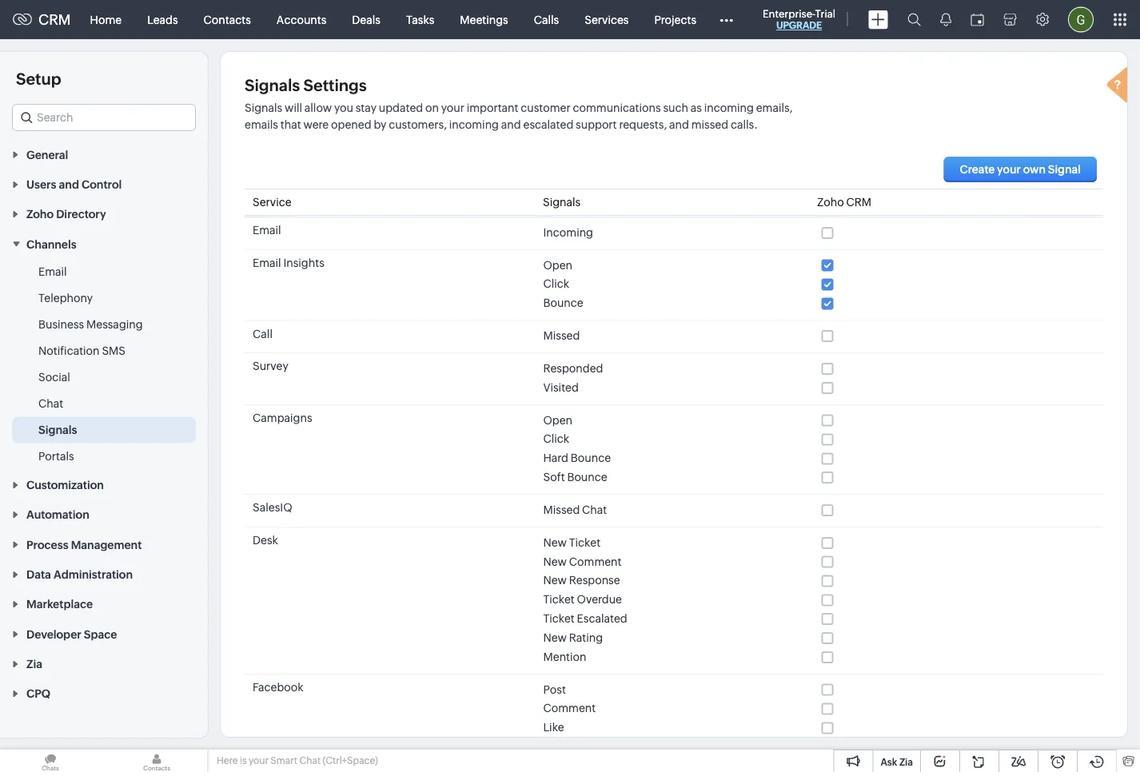 Task type: vqa. For each thing, say whether or not it's contained in the screenshot.
Survey at the top of the page
yes



Task type: locate. For each thing, give the bounding box(es) containing it.
and down important
[[501, 118, 521, 131]]

bounce up responded
[[543, 297, 584, 309]]

0 vertical spatial open
[[543, 259, 573, 271]]

0 vertical spatial comment
[[569, 555, 622, 568]]

hard bounce
[[543, 452, 611, 465]]

chat down social
[[38, 397, 63, 410]]

search image
[[908, 13, 921, 26]]

data
[[26, 568, 51, 581]]

setup
[[16, 70, 61, 88]]

zia right ask
[[900, 757, 913, 768]]

2 vertical spatial chat
[[299, 756, 321, 767]]

customer
[[521, 101, 571, 114]]

1 click from the top
[[543, 278, 570, 290]]

Search text field
[[13, 105, 195, 130]]

your right on
[[441, 101, 465, 114]]

ticket up new comment
[[569, 536, 601, 549]]

1 missed from the top
[[543, 329, 580, 342]]

1 horizontal spatial chat
[[299, 756, 321, 767]]

zoho directory
[[26, 208, 106, 221]]

smart
[[271, 756, 297, 767]]

ticket for overdue
[[543, 593, 575, 606]]

0 vertical spatial ticket
[[569, 536, 601, 549]]

business messaging link
[[38, 316, 143, 332]]

missed down soft
[[543, 504, 580, 516]]

marketplace
[[26, 598, 93, 611]]

comment
[[569, 555, 622, 568], [543, 702, 596, 715]]

0 vertical spatial bounce
[[543, 297, 584, 309]]

1 vertical spatial open
[[543, 414, 573, 426]]

email link
[[38, 263, 67, 279]]

1 vertical spatial your
[[997, 163, 1021, 176]]

1 vertical spatial ticket
[[543, 593, 575, 606]]

incoming
[[704, 101, 754, 114], [449, 118, 499, 131]]

click
[[543, 278, 570, 290], [543, 433, 570, 446]]

contacts image
[[106, 750, 207, 773]]

email down channels
[[38, 265, 67, 278]]

chat
[[38, 397, 63, 410], [582, 504, 607, 516], [299, 756, 321, 767]]

bounce down hard bounce
[[567, 471, 607, 484]]

and down such
[[669, 118, 689, 131]]

meetings
[[460, 13, 508, 26]]

zia button
[[0, 649, 208, 679]]

1 vertical spatial incoming
[[449, 118, 499, 131]]

email down service
[[253, 224, 281, 237]]

desk
[[253, 534, 278, 547]]

new for new response
[[543, 574, 567, 587]]

create your own signal
[[960, 163, 1081, 176]]

chat down soft bounce at the bottom
[[582, 504, 607, 516]]

2 vertical spatial your
[[249, 756, 269, 767]]

zoho inside zoho directory dropdown button
[[26, 208, 54, 221]]

profile image
[[1068, 7, 1094, 32]]

bounce up soft bounce at the bottom
[[571, 452, 611, 465]]

missed up responded
[[543, 329, 580, 342]]

bounce
[[543, 297, 584, 309], [571, 452, 611, 465], [567, 471, 607, 484]]

incoming down important
[[449, 118, 499, 131]]

zia inside dropdown button
[[26, 658, 42, 671]]

comment down post
[[543, 702, 596, 715]]

1 horizontal spatial your
[[441, 101, 465, 114]]

2 new from the top
[[543, 555, 567, 568]]

4 new from the top
[[543, 631, 567, 644]]

1 vertical spatial chat
[[582, 504, 607, 516]]

survey
[[253, 360, 288, 373]]

1 horizontal spatial zoho
[[817, 196, 844, 209]]

1 vertical spatial click
[[543, 433, 570, 446]]

users
[[26, 178, 56, 191]]

will
[[285, 101, 302, 114]]

own
[[1023, 163, 1046, 176]]

click for hard bounce
[[543, 433, 570, 446]]

chat right smart
[[299, 756, 321, 767]]

0 vertical spatial incoming
[[704, 101, 754, 114]]

incoming up calls.
[[704, 101, 754, 114]]

business
[[38, 318, 84, 331]]

2 horizontal spatial your
[[997, 163, 1021, 176]]

signals
[[245, 76, 300, 94], [245, 101, 285, 114], [543, 196, 581, 209], [38, 423, 77, 436]]

signals inside channels region
[[38, 423, 77, 436]]

1 horizontal spatial crm
[[846, 196, 872, 209]]

and
[[501, 118, 521, 131], [669, 118, 689, 131], [59, 178, 79, 191]]

2 open from the top
[[543, 414, 573, 426]]

process
[[26, 538, 68, 551]]

will allow you stay updated on your important customer communications such as incoming emails, emails that were opened by customers, incoming and escalated support requests, and missed calls.
[[245, 101, 793, 131]]

zoho
[[817, 196, 844, 209], [26, 208, 54, 221]]

1 vertical spatial missed
[[543, 504, 580, 516]]

open down visited
[[543, 414, 573, 426]]

0 vertical spatial missed
[[543, 329, 580, 342]]

1 vertical spatial zia
[[900, 757, 913, 768]]

ticket down new response
[[543, 593, 575, 606]]

click down incoming
[[543, 278, 570, 290]]

projects link
[[642, 0, 709, 39]]

new down new ticket
[[543, 555, 567, 568]]

automation
[[26, 509, 89, 521]]

0 horizontal spatial zia
[[26, 658, 42, 671]]

email insights
[[253, 257, 324, 269]]

campaigns
[[253, 412, 312, 425]]

email
[[253, 224, 281, 237], [253, 257, 281, 269], [38, 265, 67, 278]]

emails,
[[756, 101, 793, 114]]

open
[[543, 259, 573, 271], [543, 414, 573, 426]]

like
[[543, 721, 564, 734]]

calls link
[[521, 0, 572, 39]]

signals up incoming
[[543, 196, 581, 209]]

and inside 'dropdown button'
[[59, 178, 79, 191]]

signals up will
[[245, 76, 300, 94]]

zia up cpq
[[26, 658, 42, 671]]

0 vertical spatial click
[[543, 278, 570, 290]]

profile element
[[1059, 0, 1104, 39]]

signals up portals link
[[38, 423, 77, 436]]

2 missed from the top
[[543, 504, 580, 516]]

important
[[467, 101, 519, 114]]

business messaging
[[38, 318, 143, 331]]

developer
[[26, 628, 81, 641]]

None field
[[12, 104, 196, 131]]

deals
[[352, 13, 381, 26]]

missed
[[692, 118, 729, 131]]

signals element
[[931, 0, 961, 39]]

missed
[[543, 329, 580, 342], [543, 504, 580, 516]]

cpq button
[[0, 679, 208, 709]]

and right users
[[59, 178, 79, 191]]

email inside channels region
[[38, 265, 67, 278]]

notification sms
[[38, 344, 126, 357]]

1 new from the top
[[543, 536, 567, 549]]

missed for missed chat
[[543, 504, 580, 516]]

support
[[576, 118, 617, 131]]

comment up response
[[569, 555, 622, 568]]

create
[[960, 163, 995, 176]]

(ctrl+space)
[[323, 756, 378, 767]]

your
[[441, 101, 465, 114], [997, 163, 1021, 176], [249, 756, 269, 767]]

leads link
[[134, 0, 191, 39]]

1 open from the top
[[543, 259, 573, 271]]

0 horizontal spatial crm
[[38, 11, 71, 28]]

0 horizontal spatial chat
[[38, 397, 63, 410]]

ask
[[881, 757, 898, 768]]

zoho directory button
[[0, 199, 208, 229]]

0 vertical spatial zia
[[26, 658, 42, 671]]

2 vertical spatial ticket
[[543, 612, 575, 625]]

crm
[[38, 11, 71, 28], [846, 196, 872, 209]]

search element
[[898, 0, 931, 39]]

your right is
[[249, 756, 269, 767]]

new up mention
[[543, 631, 567, 644]]

services
[[585, 13, 629, 26]]

your left own
[[997, 163, 1021, 176]]

salesiq
[[253, 502, 292, 514]]

new up new comment
[[543, 536, 567, 549]]

ticket up new rating
[[543, 612, 575, 625]]

general button
[[0, 139, 208, 169]]

home link
[[77, 0, 134, 39]]

new for new rating
[[543, 631, 567, 644]]

0 horizontal spatial your
[[249, 756, 269, 767]]

open down incoming
[[543, 259, 573, 271]]

0 vertical spatial your
[[441, 101, 465, 114]]

2 click from the top
[[543, 433, 570, 446]]

ask zia
[[881, 757, 913, 768]]

trial
[[815, 8, 836, 20]]

2 horizontal spatial chat
[[582, 504, 607, 516]]

zoho crm
[[817, 196, 872, 209]]

call
[[253, 327, 273, 340]]

contacts
[[204, 13, 251, 26]]

your inside "button"
[[997, 163, 1021, 176]]

zoho for zoho crm
[[817, 196, 844, 209]]

0 horizontal spatial and
[[59, 178, 79, 191]]

home
[[90, 13, 122, 26]]

2 vertical spatial bounce
[[567, 471, 607, 484]]

control
[[82, 178, 122, 191]]

signal
[[1048, 163, 1081, 176]]

click up hard
[[543, 433, 570, 446]]

general
[[26, 148, 68, 161]]

marketplace button
[[0, 589, 208, 619]]

3 new from the top
[[543, 574, 567, 587]]

new
[[543, 536, 567, 549], [543, 555, 567, 568], [543, 574, 567, 587], [543, 631, 567, 644]]

0 horizontal spatial zoho
[[26, 208, 54, 221]]

new down new comment
[[543, 574, 567, 587]]

enterprise-trial upgrade
[[763, 8, 836, 31]]

1 vertical spatial bounce
[[571, 452, 611, 465]]

1 vertical spatial crm
[[846, 196, 872, 209]]

0 vertical spatial chat
[[38, 397, 63, 410]]

1 horizontal spatial zia
[[900, 757, 913, 768]]



Task type: describe. For each thing, give the bounding box(es) containing it.
you
[[334, 101, 353, 114]]

customization button
[[0, 470, 208, 500]]

zoho for zoho directory
[[26, 208, 54, 221]]

service
[[253, 196, 292, 209]]

notification sms link
[[38, 343, 126, 359]]

customization
[[26, 479, 104, 492]]

allow
[[305, 101, 332, 114]]

signals settings
[[245, 76, 367, 94]]

channels button
[[0, 229, 208, 259]]

insights
[[283, 257, 324, 269]]

enterprise-
[[763, 8, 815, 20]]

users and control button
[[0, 169, 208, 199]]

0 vertical spatial crm
[[38, 11, 71, 28]]

projects
[[655, 13, 697, 26]]

portals link
[[38, 448, 74, 464]]

new for new comment
[[543, 555, 567, 568]]

Other Modules field
[[709, 7, 744, 32]]

accounts link
[[264, 0, 339, 39]]

hard
[[543, 452, 569, 465]]

click for bounce
[[543, 278, 570, 290]]

contacts link
[[191, 0, 264, 39]]

leads
[[147, 13, 178, 26]]

create menu image
[[868, 10, 888, 29]]

new for new ticket
[[543, 536, 567, 549]]

calls
[[534, 13, 559, 26]]

sms
[[102, 344, 126, 357]]

that
[[280, 118, 301, 131]]

as
[[691, 101, 702, 114]]

tasks link
[[393, 0, 447, 39]]

channels region
[[0, 259, 208, 470]]

open for hard bounce
[[543, 414, 573, 426]]

escalated
[[577, 612, 627, 625]]

deals link
[[339, 0, 393, 39]]

bounce for hard bounce
[[571, 452, 611, 465]]

signals up emails at the top
[[245, 101, 285, 114]]

create your own signal button
[[944, 157, 1097, 182]]

new ticket
[[543, 536, 601, 549]]

by
[[374, 118, 387, 131]]

create menu element
[[859, 0, 898, 39]]

accounts
[[277, 13, 327, 26]]

rating
[[569, 631, 603, 644]]

such
[[663, 101, 688, 114]]

social
[[38, 371, 70, 383]]

chat inside channels region
[[38, 397, 63, 410]]

1 horizontal spatial and
[[501, 118, 521, 131]]

ticket for escalated
[[543, 612, 575, 625]]

2 horizontal spatial and
[[669, 118, 689, 131]]

automation button
[[0, 500, 208, 529]]

opened
[[331, 118, 372, 131]]

management
[[71, 538, 142, 551]]

messaging
[[86, 318, 143, 331]]

visited
[[543, 381, 579, 394]]

1 vertical spatial comment
[[543, 702, 596, 715]]

data administration button
[[0, 559, 208, 589]]

requests,
[[619, 118, 667, 131]]

mention
[[543, 651, 587, 663]]

is
[[240, 756, 247, 767]]

developer space
[[26, 628, 117, 641]]

social link
[[38, 369, 70, 385]]

data administration
[[26, 568, 133, 581]]

customers,
[[389, 118, 447, 131]]

communications
[[573, 101, 661, 114]]

bounce for soft bounce
[[567, 471, 607, 484]]

directory
[[56, 208, 106, 221]]

new rating
[[543, 631, 603, 644]]

channels
[[26, 238, 77, 251]]

services link
[[572, 0, 642, 39]]

chat link
[[38, 395, 63, 411]]

open for bounce
[[543, 259, 573, 271]]

0 horizontal spatial incoming
[[449, 118, 499, 131]]

crm link
[[13, 11, 71, 28]]

emails
[[245, 118, 278, 131]]

overdue
[[577, 593, 622, 606]]

email left insights
[[253, 257, 281, 269]]

post
[[543, 683, 566, 696]]

calls.
[[731, 118, 758, 131]]

developer space button
[[0, 619, 208, 649]]

chats image
[[0, 750, 101, 773]]

your inside will allow you stay updated on your important customer communications such as incoming emails, emails that were opened by customers, incoming and escalated support requests, and missed calls.
[[441, 101, 465, 114]]

ticket overdue
[[543, 593, 622, 606]]

meetings link
[[447, 0, 521, 39]]

signals image
[[940, 13, 952, 26]]

incoming
[[543, 226, 593, 239]]

here
[[217, 756, 238, 767]]

stay
[[356, 101, 377, 114]]

new comment
[[543, 555, 622, 568]]

tasks
[[406, 13, 434, 26]]

updated
[[379, 101, 423, 114]]

missed for missed
[[543, 329, 580, 342]]

1 horizontal spatial incoming
[[704, 101, 754, 114]]

ticket escalated
[[543, 612, 627, 625]]

escalated
[[523, 118, 574, 131]]

missed chat
[[543, 504, 607, 516]]

on
[[425, 101, 439, 114]]

calendar image
[[971, 13, 984, 26]]

telephony link
[[38, 290, 93, 306]]

users and control
[[26, 178, 122, 191]]



